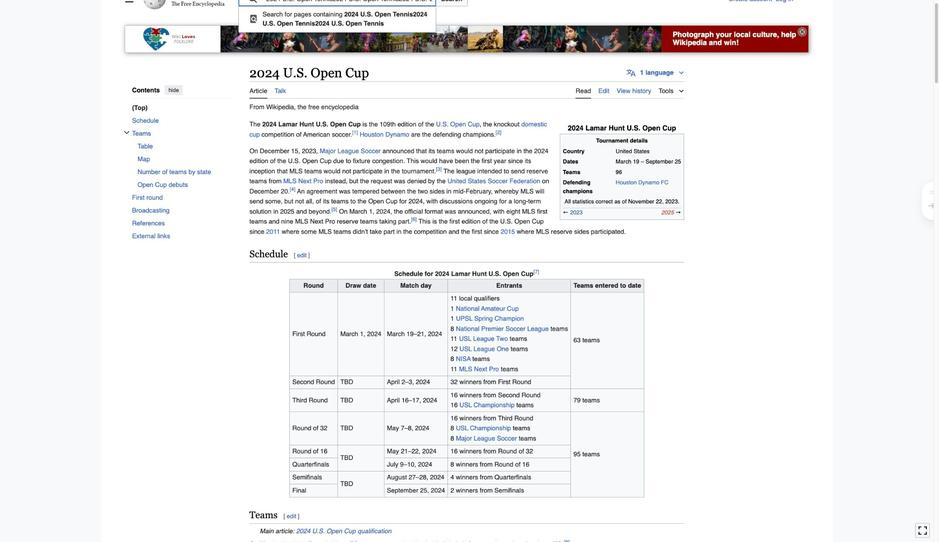 Task type: describe. For each thing, give the bounding box(es) containing it.
hide image
[[798, 28, 807, 36]]

log in and more options image
[[800, 0, 809, 4]]

personal tools navigation
[[729, 0, 812, 6]]

search results list box
[[239, 6, 436, 32]]

language progressive image
[[627, 68, 636, 77]]

Search Wikipedia search field
[[239, 0, 436, 6]]



Task type: vqa. For each thing, say whether or not it's contained in the screenshot.
Log in and more options icon
yes



Task type: locate. For each thing, give the bounding box(es) containing it.
note
[[250, 527, 685, 537]]

menu image
[[125, 0, 134, 4]]

main content
[[246, 64, 809, 543]]

fullscreen image
[[919, 527, 928, 536]]

None search field
[[239, 0, 729, 33]]

x small image
[[124, 130, 129, 135]]

the free encyclopedia image
[[171, 1, 225, 7]]



